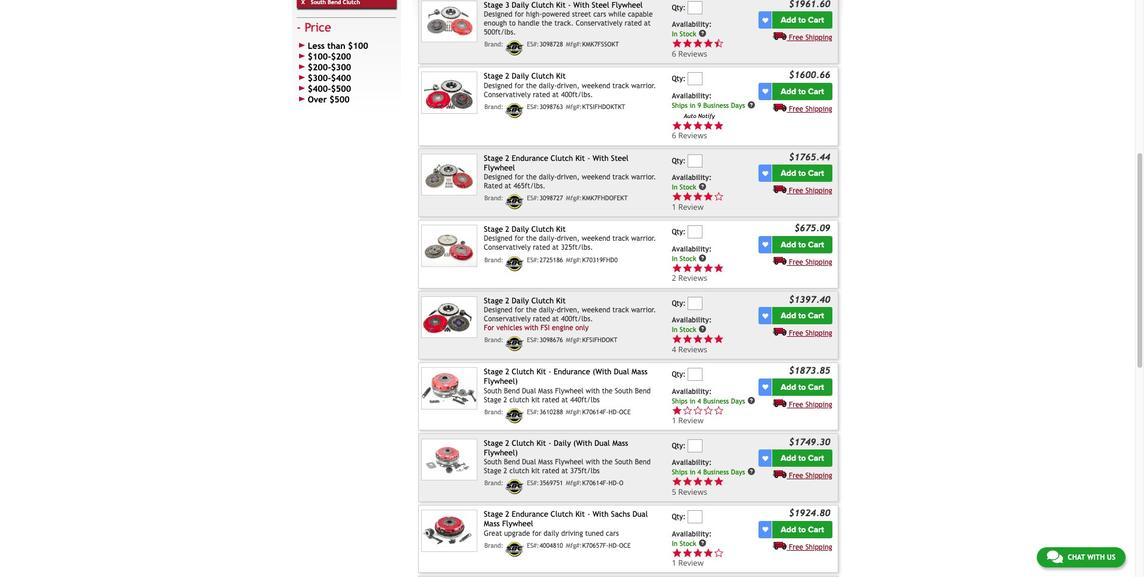 Task type: vqa. For each thing, say whether or not it's contained in the screenshot.


Task type: locate. For each thing, give the bounding box(es) containing it.
es#3098728 - kmk7fssokt - stage 3 daily clutch kit - with steel flywheel - designed for high-powered street cars while capable enough to handle the track. conservatively rated at 500ft/lbs. - south bend clutch - volkswagen image
[[422, 0, 478, 43]]

3 cart from the top
[[809, 168, 825, 178]]

question sign image
[[748, 101, 756, 109], [748, 396, 756, 405], [748, 468, 756, 476], [699, 539, 707, 547]]

at inside stage 3 daily clutch kit - with steel flywheel designed for high-powered street cars while capable enough to handle the track. conservatively rated at 500ft/lbs.
[[645, 19, 651, 27]]

brand: for $1397.40
[[485, 336, 504, 343]]

4 reviews from the top
[[679, 344, 708, 355]]

designed inside stage 2 daily clutch kit designed for the daily-driven, weekend track warrior. conservatively rated at 400ft/lbs. for vehicles with fsi engine only
[[484, 306, 513, 314]]

with inside the stage 2 endurance clutch kit - with sachs dual mass flywheel great upgrade for daily driving tuned cars
[[593, 510, 609, 519]]

0 vertical spatial 1 review
[[672, 201, 704, 212]]

0 vertical spatial business
[[704, 101, 729, 109]]

(with inside stage 2 clutch kit - daily (with dual mass flywheel) south bend dual mass flywheel with the south bend stage 2 clutch kit rated at 375ft/lbs
[[574, 439, 593, 448]]

$1924.80
[[789, 507, 831, 518]]

4 stage from the top
[[484, 225, 503, 234]]

designed up for in the left of the page
[[484, 306, 513, 314]]

es#: left 2725186
[[527, 256, 540, 263]]

1 vertical spatial hd-
[[609, 480, 620, 487]]

question sign image for 2 reviews
[[699, 254, 707, 262]]

3 1 from the top
[[672, 558, 677, 568]]

track
[[613, 81, 629, 90], [613, 173, 629, 181], [613, 235, 629, 243], [613, 306, 629, 314]]

2 vertical spatial with
[[593, 510, 609, 519]]

4 weekend from the top
[[582, 306, 611, 314]]

steel up while on the right of the page
[[592, 0, 610, 9]]

2 brand: from the top
[[485, 103, 504, 110]]

2 stage from the top
[[484, 72, 503, 81]]

designed
[[484, 10, 513, 19], [484, 81, 513, 90], [484, 173, 513, 181], [484, 235, 513, 243], [484, 306, 513, 314]]

2 inside stage 2 endurance clutch kit - with steel flywheel designed for the daily-driven, weekend track warrior. rated at 465ft/lbs.
[[506, 154, 510, 163]]

with left fsi
[[525, 324, 539, 332]]

2 free from the top
[[790, 105, 804, 113]]

free shipping image
[[774, 32, 787, 40], [774, 256, 787, 265], [774, 327, 787, 336], [774, 399, 787, 407], [774, 470, 787, 478], [774, 541, 787, 550]]

0 vertical spatial add to wish list image
[[763, 17, 769, 23]]

stage for $1749.30
[[484, 439, 503, 448]]

add for $1397.40
[[781, 311, 797, 321]]

es#: left 4004810
[[527, 542, 540, 549]]

clutch inside stage 2 daily clutch kit designed for the daily-driven, weekend track warrior. conservatively rated at 400ft/lbs. for vehicles with fsi engine only
[[532, 296, 554, 305]]

kit inside stage 2 daily clutch kit designed for the daily-driven, weekend track warrior. conservatively rated at 400ft/lbs.
[[557, 72, 566, 81]]

0 vertical spatial 4
[[672, 344, 677, 355]]

2 availability: from the top
[[672, 92, 712, 100]]

1 reviews from the top
[[679, 48, 708, 59]]

add to cart
[[781, 15, 825, 25], [781, 86, 825, 96], [781, 168, 825, 178], [781, 240, 825, 250], [781, 311, 825, 321], [781, 382, 825, 392], [781, 453, 825, 463], [781, 524, 825, 535]]

stage 2 daily clutch kit link
[[484, 72, 566, 81], [484, 225, 566, 234], [484, 296, 566, 305]]

daily- inside stage 2 daily clutch kit designed for the daily-driven, weekend track warrior. conservatively rated at 400ft/lbs.
[[539, 81, 557, 90]]

add to wish list image for $1765.44
[[763, 170, 769, 176]]

mfg#: for $1765.44
[[566, 195, 582, 202]]

designed right es#3098763 - ktsifhdoktkt - stage 2 daily clutch kit - designed for the daily-driven, weekend track warrior. conservatively rated at 400ft/lbs. - south bend clutch - audi volkswagen image
[[484, 81, 513, 90]]

4 track from the top
[[613, 306, 629, 314]]

stage for $1765.44
[[484, 154, 503, 163]]

star image
[[683, 38, 693, 49], [693, 38, 704, 49], [683, 120, 693, 131], [693, 120, 704, 131], [672, 192, 683, 202], [683, 192, 693, 202], [693, 334, 704, 345], [704, 334, 714, 345], [714, 334, 724, 345], [672, 477, 683, 487], [704, 477, 714, 487], [672, 548, 683, 558], [683, 548, 693, 558], [704, 548, 714, 558]]

(with up 375ft/lbs
[[574, 439, 593, 448]]

in left 9
[[690, 101, 696, 109]]

stage for $1397.40
[[484, 296, 503, 305]]

5 mfg#: from the top
[[566, 336, 582, 343]]

mfg#: for $1600.66
[[566, 103, 582, 110]]

availability:
[[672, 20, 712, 29], [672, 92, 712, 100], [672, 174, 712, 182], [672, 245, 712, 253], [672, 316, 712, 324], [672, 387, 712, 396], [672, 459, 712, 467], [672, 530, 712, 538]]

clutch inside stage 2 clutch kit - daily (with dual mass flywheel) south bend dual mass flywheel with the south bend stage 2 clutch kit rated at 375ft/lbs
[[510, 467, 530, 475]]

None text field
[[688, 1, 703, 14], [688, 72, 703, 85], [688, 439, 703, 452], [688, 1, 703, 14], [688, 72, 703, 85], [688, 439, 703, 452]]

6 reviews down auto
[[672, 130, 708, 141]]

1 vertical spatial ships
[[672, 397, 688, 405]]

1 vertical spatial k70614f-
[[583, 480, 609, 487]]

days inside availability: ships in 9 business days
[[732, 101, 746, 109]]

es#: left 3098728 on the top left of page
[[527, 41, 540, 48]]

in
[[690, 101, 696, 109], [690, 397, 696, 405], [690, 468, 696, 476]]

kit inside stage 3 daily clutch kit - with steel flywheel designed for high-powered street cars while capable enough to handle the track. conservatively rated at 500ft/lbs.
[[557, 0, 566, 9]]

cart for $1873.85
[[809, 382, 825, 392]]

for inside "stage 2 daily clutch kit designed for the daily-driven, weekend track warrior. conservatively rated at 325ft/lbs."
[[515, 235, 524, 243]]

add to cart button down the $1873.85
[[773, 378, 833, 396]]

2 add to wish list image from the top
[[763, 242, 769, 248]]

2 days from the top
[[732, 397, 746, 405]]

0 vertical spatial kit
[[532, 396, 540, 404]]

1 vertical spatial 400ft/lbs.
[[561, 315, 593, 323]]

ships up auto
[[672, 101, 688, 109]]

2 warrior. from the top
[[632, 173, 657, 181]]

8 south bend clutch - corporate logo image from the top
[[506, 542, 524, 557]]

3098728
[[540, 41, 564, 48]]

rated inside stage 3 daily clutch kit - with steel flywheel designed for high-powered street cars while capable enough to handle the track. conservatively rated at 500ft/lbs.
[[625, 19, 642, 27]]

2 1 review link from the top
[[672, 201, 724, 212]]

add for $1924.80
[[781, 524, 797, 535]]

in for $1765.44
[[672, 183, 678, 191]]

1 vertical spatial endurance
[[554, 367, 591, 376]]

rated
[[625, 19, 642, 27], [533, 90, 550, 99], [533, 244, 550, 252], [533, 315, 550, 323], [542, 396, 560, 404], [542, 467, 560, 475]]

for down 465ft/lbs.
[[515, 235, 524, 243]]

0 vertical spatial oce
[[619, 408, 631, 415]]

warrior. inside stage 2 daily clutch kit designed for the daily-driven, weekend track warrior. conservatively rated at 400ft/lbs.
[[632, 81, 657, 90]]

star image
[[672, 38, 683, 49], [704, 38, 714, 49], [672, 120, 683, 131], [704, 120, 714, 131], [714, 120, 724, 131], [693, 192, 704, 202], [704, 192, 714, 202], [672, 263, 683, 273], [683, 263, 693, 273], [693, 263, 704, 273], [704, 263, 714, 273], [714, 263, 724, 273], [672, 334, 683, 345], [683, 334, 693, 345], [672, 405, 683, 416], [683, 477, 693, 487], [693, 477, 704, 487], [714, 477, 724, 487], [693, 548, 704, 558]]

3 add to cart from the top
[[781, 168, 825, 178]]

in for $1749.30
[[690, 468, 696, 476]]

add to cart button down $1600.66
[[773, 83, 833, 100]]

2 vertical spatial 1
[[672, 558, 677, 568]]

0 vertical spatial clutch
[[510, 396, 530, 404]]

clutch inside stage 2 endurance clutch kit - with steel flywheel designed for the daily-driven, weekend track warrior. rated at 465ft/lbs.
[[551, 154, 573, 163]]

4 brand: from the top
[[485, 256, 504, 263]]

2 vertical spatial business
[[704, 468, 729, 476]]

5 free shipping from the top
[[790, 329, 833, 338]]

daily- up 2725186
[[539, 235, 557, 243]]

0 vertical spatial free shipping image
[[774, 103, 787, 111]]

mfg#:
[[566, 41, 582, 48], [566, 103, 582, 110], [566, 195, 582, 202], [566, 256, 582, 263], [566, 336, 582, 343], [566, 408, 582, 415], [566, 480, 582, 487], [566, 542, 582, 549]]

steel for 6
[[592, 0, 610, 9]]

2 business from the top
[[704, 397, 729, 405]]

daily- inside "stage 2 daily clutch kit designed for the daily-driven, weekend track warrior. conservatively rated at 325ft/lbs."
[[539, 235, 557, 243]]

1 6 reviews from the top
[[672, 48, 708, 59]]

1 vertical spatial stage 2 daily clutch kit link
[[484, 225, 566, 234]]

to down $1765.44
[[799, 168, 807, 178]]

es#: for $1397.40
[[527, 336, 540, 343]]

stage 2 daily clutch kit designed for the daily-driven, weekend track warrior. conservatively rated at 400ft/lbs.
[[484, 72, 657, 99]]

south bend clutch - corporate logo image for $1600.66
[[506, 103, 524, 118]]

400ft/lbs. up only
[[561, 315, 593, 323]]

k70319fhd0
[[583, 256, 618, 263]]

2 availability: ships in 4 business days from the top
[[672, 459, 746, 476]]

stage inside the stage 2 endurance clutch kit - with sachs dual mass flywheel great upgrade for daily driving tuned cars
[[484, 510, 503, 519]]

1 k70614f- from the top
[[583, 408, 609, 415]]

ships up the 5
[[672, 468, 688, 476]]

add to cart for $675.09
[[781, 240, 825, 250]]

cars left while on the right of the page
[[594, 10, 607, 19]]

6 south bend clutch - corporate logo image from the top
[[506, 408, 524, 423]]

question sign image
[[699, 29, 707, 38], [699, 183, 707, 191], [699, 254, 707, 262], [699, 325, 707, 333]]

warrior.
[[632, 81, 657, 90], [632, 173, 657, 181], [632, 235, 657, 243], [632, 306, 657, 314]]

2 1 from the top
[[672, 415, 677, 426]]

daily-
[[539, 81, 557, 90], [539, 173, 557, 181], [539, 235, 557, 243], [539, 306, 557, 314]]

4 question sign image from the top
[[699, 325, 707, 333]]

2 vertical spatial hd-
[[609, 542, 620, 549]]

daily down 465ft/lbs.
[[512, 225, 529, 234]]

0 vertical spatial $500
[[331, 84, 351, 94]]

track up ktsifhdoktkt
[[613, 81, 629, 90]]

less
[[308, 41, 325, 51]]

es#4004810 - k70657f-hd-oce - stage 2 endurance clutch kit - with sachs dual mass flywheel  - great upgrade for daily driving tuned cars - south bend clutch - volkswagen image
[[422, 510, 478, 552]]

- up es#: 3098727 mfg#: kmk7fhdofekt
[[588, 154, 591, 163]]

kit up 3569751
[[532, 467, 540, 475]]

warrior. inside stage 2 daily clutch kit designed for the daily-driven, weekend track warrior. conservatively rated at 400ft/lbs. for vehicles with fsi engine only
[[632, 306, 657, 314]]

8 es#: from the top
[[527, 542, 540, 549]]

designed for $1397.40
[[484, 306, 513, 314]]

endurance up 465ft/lbs.
[[512, 154, 549, 163]]

conservatively down street
[[576, 19, 623, 27]]

south right es#3610288 - k70614f-hd-oce - stage 2 clutch kit - endurance (with dual mass flywheel) - south bend dual mass flywheel with the south bend stage 2 clutch kit rated at 440ft/lbs - south bend clutch - audi image
[[484, 387, 502, 395]]

add to cart button down $1397.40 in the right bottom of the page
[[773, 307, 833, 324]]

only
[[576, 324, 589, 332]]

kit
[[532, 396, 540, 404], [532, 467, 540, 475]]

at
[[645, 19, 651, 27], [553, 90, 559, 99], [505, 182, 512, 190], [553, 244, 559, 252], [553, 315, 559, 323], [562, 396, 569, 404], [562, 467, 569, 475]]

1
[[672, 201, 677, 212], [672, 415, 677, 426], [672, 558, 677, 568]]

add to wish list image for $1873.85
[[763, 384, 769, 390]]

0 vertical spatial stage 2 daily clutch kit link
[[484, 72, 566, 81]]

5 brand: from the top
[[485, 336, 504, 343]]

conservatively for $1600.66
[[484, 90, 531, 99]]

free
[[790, 34, 804, 42], [790, 105, 804, 113], [790, 187, 804, 195], [790, 258, 804, 266], [790, 329, 804, 338], [790, 400, 804, 409], [790, 472, 804, 480], [790, 543, 804, 551]]

brand: right es#2725186 - k70319fhd0 - stage 2 daily clutch kit - designed for the daily-driven, weekend track warrior. conservatively rated at 325ft/lbs. - south bend clutch - audi volkswagen image in the left of the page
[[485, 256, 504, 263]]

oce for $1873.85
[[619, 408, 631, 415]]

flywheel inside stage 2 clutch kit - daily (with dual mass flywheel) south bend dual mass flywheel with the south bend stage 2 clutch kit rated at 375ft/lbs
[[555, 458, 584, 466]]

cart for $675.09
[[809, 240, 825, 250]]

add to wish list image
[[763, 17, 769, 23], [763, 242, 769, 248], [763, 455, 769, 461]]

3098763
[[540, 103, 564, 110]]

3 add to wish list image from the top
[[763, 455, 769, 461]]

-
[[568, 0, 571, 9], [588, 154, 591, 163], [549, 367, 552, 376], [549, 439, 552, 448], [588, 510, 591, 519]]

endurance inside the stage 2 endurance clutch kit - with sachs dual mass flywheel great upgrade for daily driving tuned cars
[[512, 510, 549, 519]]

vehicles
[[497, 324, 523, 332]]

8 shipping from the top
[[806, 543, 833, 551]]

weekend inside "stage 2 daily clutch kit designed for the daily-driven, weekend track warrior. conservatively rated at 325ft/lbs."
[[582, 235, 611, 243]]

add to cart button down the $675.09
[[773, 236, 833, 253]]

1 vertical spatial oce
[[619, 542, 631, 549]]

cart up $1600.66
[[809, 15, 825, 25]]

empty star image
[[714, 192, 724, 202], [693, 405, 704, 416], [714, 405, 724, 416]]

2 stock from the top
[[680, 183, 697, 191]]

4 free shipping from the top
[[790, 258, 833, 266]]

8 stage from the top
[[484, 439, 503, 448]]

hd- up sachs
[[609, 480, 620, 487]]

kit inside stage 2 endurance clutch kit - with steel flywheel designed for the daily-driven, weekend track warrior. rated at 465ft/lbs.
[[576, 154, 585, 163]]

flywheel)
[[484, 377, 518, 386], [484, 448, 518, 457]]

add to cart button for $1600.66
[[773, 83, 833, 100]]

free shipping image for $1397.40
[[774, 327, 787, 336]]

1 vertical spatial clutch
[[510, 467, 530, 475]]

es#: 3098728 mfg#: kmk7fssokt
[[527, 41, 619, 48]]

2 inside stage 2 daily clutch kit designed for the daily-driven, weekend track warrior. conservatively rated at 400ft/lbs.
[[506, 72, 510, 81]]

flywheel down stage 2 clutch kit - endurance (with dual mass flywheel) link
[[555, 387, 584, 395]]

chat with us link
[[1037, 547, 1126, 568]]

0 vertical spatial cars
[[594, 10, 607, 19]]

south bend clutch - corporate logo image down upgrade
[[506, 542, 524, 557]]

steel up kmk7fhdofekt
[[611, 154, 629, 163]]

1 track from the top
[[613, 81, 629, 90]]

400ft/lbs. for $1397.40
[[561, 315, 593, 323]]

1 availability: in stock from the top
[[672, 20, 712, 38]]

south
[[484, 387, 502, 395], [615, 387, 633, 395], [484, 458, 502, 466], [615, 458, 633, 466]]

4 qty: from the top
[[672, 228, 686, 236]]

3 track from the top
[[613, 235, 629, 243]]

3 free from the top
[[790, 187, 804, 195]]

es#: left the 3610288 on the left
[[527, 408, 540, 415]]

1 vertical spatial business
[[704, 397, 729, 405]]

add to cart button down $1765.44
[[773, 165, 833, 182]]

flywheel up 375ft/lbs
[[555, 458, 584, 466]]

free shipping for $1749.30
[[790, 472, 833, 480]]

designed up rated
[[484, 173, 513, 181]]

business up 5 reviews
[[704, 468, 729, 476]]

2 inside stage 2 daily clutch kit designed for the daily-driven, weekend track warrior. conservatively rated at 400ft/lbs. for vehicles with fsi engine only
[[506, 296, 510, 305]]

clutch for stage 3 daily clutch kit - with steel flywheel designed for high-powered street cars while capable enough to handle the track. conservatively rated at 500ft/lbs.
[[532, 0, 554, 9]]

free shipping down $1600.66
[[790, 105, 833, 113]]

2 free shipping from the top
[[790, 105, 833, 113]]

to for $1765.44
[[799, 168, 807, 178]]

warrior. inside "stage 2 daily clutch kit designed for the daily-driven, weekend track warrior. conservatively rated at 325ft/lbs."
[[632, 235, 657, 243]]

daily inside "stage 2 daily clutch kit designed for the daily-driven, weekend track warrior. conservatively rated at 325ft/lbs."
[[512, 225, 529, 234]]

8 add from the top
[[781, 524, 797, 535]]

es#3098763 - ktsifhdoktkt - stage 2 daily clutch kit - designed for the daily-driven, weekend track warrior. conservatively rated at 400ft/lbs. - south bend clutch - audi volkswagen image
[[422, 72, 478, 114]]

daily down the 3610288 on the left
[[554, 439, 571, 448]]

availability: inside availability: ships in 9 business days
[[672, 92, 712, 100]]

empty star image
[[683, 405, 693, 416], [704, 405, 714, 416], [714, 548, 724, 558]]

free shipping image for $1600.66
[[774, 103, 787, 111]]

with inside stage 2 clutch kit - daily (with dual mass flywheel) south bend dual mass flywheel with the south bend stage 2 clutch kit rated at 375ft/lbs
[[586, 458, 600, 466]]

10 stage from the top
[[484, 510, 503, 519]]

1 vertical spatial in
[[690, 397, 696, 405]]

1 for $1765.44
[[672, 201, 677, 212]]

daily inside stage 2 clutch kit - daily (with dual mass flywheel) south bend dual mass flywheel with the south bend stage 2 clutch kit rated at 375ft/lbs
[[554, 439, 571, 448]]

kit down 3098676
[[537, 367, 546, 376]]

free up $1600.66
[[790, 34, 804, 42]]

0 vertical spatial 1
[[672, 201, 677, 212]]

2 inside "stage 2 daily clutch kit designed for the daily-driven, weekend track warrior. conservatively rated at 325ft/lbs."
[[506, 225, 510, 234]]

3 shipping from the top
[[806, 187, 833, 195]]

driven, for $675.09
[[557, 235, 580, 243]]

1 horizontal spatial (with
[[593, 367, 612, 376]]

1 designed from the top
[[484, 10, 513, 19]]

3 reviews from the top
[[679, 273, 708, 283]]

5 es#: from the top
[[527, 336, 540, 343]]

$500
[[331, 84, 351, 94], [330, 94, 350, 104]]

1 hd- from the top
[[609, 408, 620, 415]]

free down $1600.66
[[790, 105, 804, 113]]

- up the tuned
[[588, 510, 591, 519]]

es#: for $1600.66
[[527, 103, 540, 110]]

5 reviews
[[672, 486, 708, 497]]

conservatively inside stage 3 daily clutch kit - with steel flywheel designed for high-powered street cars while capable enough to handle the track. conservatively rated at 500ft/lbs.
[[576, 19, 623, 27]]

stock for $675.09
[[680, 254, 697, 263]]

clutch for stage 2 daily clutch kit designed for the daily-driven, weekend track warrior. conservatively rated at 400ft/lbs.
[[532, 72, 554, 81]]

2 vertical spatial 4
[[698, 468, 702, 476]]

clutch inside stage 2 clutch kit - daily (with dual mass flywheel) south bend dual mass flywheel with the south bend stage 2 clutch kit rated at 375ft/lbs
[[512, 439, 535, 448]]

designed inside "stage 2 daily clutch kit designed for the daily-driven, weekend track warrior. conservatively rated at 325ft/lbs."
[[484, 235, 513, 243]]

1 400ft/lbs. from the top
[[561, 90, 593, 99]]

at inside stage 2 daily clutch kit designed for the daily-driven, weekend track warrior. conservatively rated at 400ft/lbs. for vehicles with fsi engine only
[[553, 315, 559, 323]]

5 reviews from the top
[[679, 486, 708, 497]]

mfg#: for $1397.40
[[566, 336, 582, 343]]

add for $1765.44
[[781, 168, 797, 178]]

1 add to wish list image from the top
[[763, 88, 769, 94]]

mfg#: down only
[[566, 336, 582, 343]]

8 add to cart button from the top
[[773, 521, 833, 538]]

availability: for $675.09
[[672, 245, 712, 253]]

2 vertical spatial stage 2 daily clutch kit link
[[484, 296, 566, 305]]

0 vertical spatial with
[[574, 0, 590, 9]]

qty: up 2 reviews
[[672, 228, 686, 236]]

3 designed from the top
[[484, 173, 513, 181]]

qty: for $1873.85
[[672, 370, 686, 379]]

clutch inside stage 2 clutch kit - endurance (with dual mass flywheel) south bend dual mass flywheel with the south bend stage 2 clutch kit rated at 440ft/lbs
[[512, 367, 535, 376]]

endurance up 440ft/lbs
[[554, 367, 591, 376]]

stage 2 endurance clutch kit - with steel flywheel link
[[484, 154, 629, 172]]

steel inside stage 2 endurance clutch kit - with steel flywheel designed for the daily-driven, weekend track warrior. rated at 465ft/lbs.
[[611, 154, 629, 163]]

0 vertical spatial days
[[732, 101, 746, 109]]

0 vertical spatial hd-
[[609, 408, 620, 415]]

0 vertical spatial review
[[679, 201, 704, 212]]

1 vertical spatial 1 review
[[672, 415, 704, 426]]

1 vertical spatial kit
[[532, 467, 540, 475]]

add to cart up $1600.66
[[781, 15, 825, 25]]

3569751
[[540, 480, 564, 487]]

1 cart from the top
[[809, 15, 825, 25]]

availability: for $1600.66
[[672, 92, 712, 100]]

flywheel) inside stage 2 clutch kit - daily (with dual mass flywheel) south bend dual mass flywheel with the south bend stage 2 clutch kit rated at 375ft/lbs
[[484, 448, 518, 457]]

1 vertical spatial 1
[[672, 415, 677, 426]]

cars inside stage 3 daily clutch kit - with steel flywheel designed for high-powered street cars while capable enough to handle the track. conservatively rated at 500ft/lbs.
[[594, 10, 607, 19]]

6 add to cart button from the top
[[773, 378, 833, 396]]

stage 2 clutch kit - daily (with dual mass flywheel) south bend dual mass flywheel with the south bend stage 2 clutch kit rated at 375ft/lbs
[[484, 439, 651, 475]]

south bend clutch - corporate logo image left the 3098763
[[506, 103, 524, 118]]

add to cart button for $1873.85
[[773, 378, 833, 396]]

driven, down stage 2 endurance clutch kit - with steel flywheel link
[[557, 173, 580, 181]]

with inside stage 2 endurance clutch kit - with steel flywheel designed for the daily-driven, weekend track warrior. rated at 465ft/lbs.
[[593, 154, 609, 163]]

availability: ships in 4 business days for 5 reviews
[[672, 459, 746, 476]]

0 vertical spatial flywheel)
[[484, 377, 518, 386]]

6 reviews left half star icon on the right
[[672, 48, 708, 59]]

weekend for $1397.40
[[582, 306, 611, 314]]

None text field
[[688, 154, 703, 167], [688, 226, 703, 239], [688, 297, 703, 310], [688, 368, 703, 381], [688, 511, 703, 524], [688, 154, 703, 167], [688, 226, 703, 239], [688, 297, 703, 310], [688, 368, 703, 381], [688, 511, 703, 524]]

cars
[[594, 10, 607, 19], [606, 529, 619, 538]]

designed for $1600.66
[[484, 81, 513, 90]]

conservatively
[[576, 19, 623, 27], [484, 90, 531, 99], [484, 244, 531, 252], [484, 315, 531, 323]]

1 weekend from the top
[[582, 81, 611, 90]]

south bend clutch - corporate logo image left the 3610288 on the left
[[506, 408, 524, 423]]

2 vertical spatial endurance
[[512, 510, 549, 519]]

driven, inside stage 2 endurance clutch kit - with steel flywheel designed for the daily-driven, weekend track warrior. rated at 465ft/lbs.
[[557, 173, 580, 181]]

cart for $1924.80
[[809, 524, 825, 535]]

shipping for $1749.30
[[806, 472, 833, 480]]

0 vertical spatial ships
[[672, 101, 688, 109]]

1 review for $1924.80
[[672, 558, 704, 568]]

cart down $1924.80
[[809, 524, 825, 535]]

cart down $1600.66
[[809, 86, 825, 96]]

4 shipping from the top
[[806, 258, 833, 266]]

5 cart from the top
[[809, 311, 825, 321]]

2 vertical spatial add to wish list image
[[763, 455, 769, 461]]

1 vertical spatial 4
[[698, 397, 702, 405]]

driven, inside "stage 2 daily clutch kit designed for the daily-driven, weekend track warrior. conservatively rated at 325ft/lbs."
[[557, 235, 580, 243]]

3 es#: from the top
[[527, 195, 540, 202]]

stage 2 daily clutch kit link up vehicles
[[484, 296, 566, 305]]

with up street
[[574, 0, 590, 9]]

2 vertical spatial ships
[[672, 468, 688, 476]]

tuned
[[586, 529, 604, 538]]

k70614f- for 1
[[583, 408, 609, 415]]

availability: in stock for $1765.44
[[672, 174, 712, 191]]

0 vertical spatial endurance
[[512, 154, 549, 163]]

4 add to cart from the top
[[781, 240, 825, 250]]

stage inside stage 2 daily clutch kit designed for the daily-driven, weekend track warrior. conservatively rated at 400ft/lbs. for vehicles with fsi engine only
[[484, 296, 503, 305]]

es#: left the 3098763
[[527, 103, 540, 110]]

kit up the powered
[[557, 0, 566, 9]]

400ft/lbs. inside stage 2 daily clutch kit designed for the daily-driven, weekend track warrior. conservatively rated at 400ft/lbs.
[[561, 90, 593, 99]]

qty: up the 5
[[672, 442, 686, 450]]

stage inside "stage 2 daily clutch kit designed for the daily-driven, weekend track warrior. conservatively rated at 325ft/lbs."
[[484, 225, 503, 234]]

4 free shipping image from the top
[[774, 399, 787, 407]]

mfg#: down stage 2 daily clutch kit designed for the daily-driven, weekend track warrior. conservatively rated at 400ft/lbs.
[[566, 103, 582, 110]]

2 hd- from the top
[[609, 480, 620, 487]]

conservatively inside stage 2 daily clutch kit designed for the daily-driven, weekend track warrior. conservatively rated at 400ft/lbs. for vehicles with fsi engine only
[[484, 315, 531, 323]]

with for $1765.44
[[593, 154, 609, 163]]

5 free shipping image from the top
[[774, 470, 787, 478]]

flywheel) right es#3569751 - k70614f-hd-o - stage 2 clutch kit - daily (with dual mass flywheel)  - south bend dual mass flywheel with the south bend stage 2 clutch kit rated at 375ft/lbs - south bend clutch - audi image
[[484, 448, 518, 457]]

to down $1397.40 in the right bottom of the page
[[799, 311, 807, 321]]

for inside stage 2 endurance clutch kit - with steel flywheel designed for the daily-driven, weekend track warrior. rated at 465ft/lbs.
[[515, 173, 524, 181]]

hd- for $1924.80
[[609, 542, 620, 549]]

free shipping for $1600.66
[[790, 105, 833, 113]]

2 2 reviews link from the top
[[672, 273, 724, 283]]

kit inside stage 2 daily clutch kit designed for the daily-driven, weekend track warrior. conservatively rated at 400ft/lbs. for vehicles with fsi engine only
[[557, 296, 566, 305]]

add to cart down $1749.30
[[781, 453, 825, 463]]

kit for stage 2 daily clutch kit designed for the daily-driven, weekend track warrior. conservatively rated at 400ft/lbs. for vehicles with fsi engine only
[[557, 296, 566, 305]]

3 warrior. from the top
[[632, 235, 657, 243]]

4 designed from the top
[[484, 235, 513, 243]]

daily inside stage 3 daily clutch kit - with steel flywheel designed for high-powered street cars while capable enough to handle the track. conservatively rated at 500ft/lbs.
[[512, 0, 529, 9]]

3098727
[[540, 195, 564, 202]]

free shipping image for $1924.80
[[774, 541, 787, 550]]

clutch inside "stage 2 daily clutch kit designed for the daily-driven, weekend track warrior. conservatively rated at 325ft/lbs."
[[532, 225, 554, 234]]

daily- inside stage 2 endurance clutch kit - with steel flywheel designed for the daily-driven, weekend track warrior. rated at 465ft/lbs.
[[539, 173, 557, 181]]

availability: for $1397.40
[[672, 316, 712, 324]]

less than $100 $100-$200 $200-$300 $300-$400 $400-$500 over $500
[[308, 41, 368, 104]]

$1873.85
[[789, 365, 831, 376]]

1 vertical spatial review
[[679, 415, 704, 426]]

2 vertical spatial 1 review
[[672, 558, 704, 568]]

cart down the $1873.85
[[809, 382, 825, 392]]

brand:
[[485, 41, 504, 48], [485, 103, 504, 110], [485, 195, 504, 202], [485, 256, 504, 263], [485, 336, 504, 343], [485, 408, 504, 415], [485, 480, 504, 487], [485, 542, 504, 549]]

2 vertical spatial review
[[679, 558, 704, 568]]

in inside availability: ships in 9 business days
[[690, 101, 696, 109]]

flywheel inside stage 2 clutch kit - endurance (with dual mass flywheel) south bend dual mass flywheel with the south bend stage 2 clutch kit rated at 440ft/lbs
[[555, 387, 584, 395]]

over $500 link
[[297, 94, 396, 105]]

south bend clutch - corporate logo image
[[506, 41, 524, 56], [506, 103, 524, 118], [506, 195, 524, 210], [506, 256, 524, 271], [506, 336, 524, 351], [506, 408, 524, 423], [506, 480, 524, 494], [506, 542, 524, 557]]

designed inside stage 2 daily clutch kit designed for the daily-driven, weekend track warrior. conservatively rated at 400ft/lbs.
[[484, 81, 513, 90]]

shipping for $675.09
[[806, 258, 833, 266]]

shipping down $1765.44
[[806, 187, 833, 195]]

3 question sign image from the top
[[699, 254, 707, 262]]

1 vertical spatial availability: ships in 4 business days
[[672, 459, 746, 476]]

review
[[679, 201, 704, 212], [679, 415, 704, 426], [679, 558, 704, 568]]

brand: right es#3098763 - ktsifhdoktkt - stage 2 daily clutch kit - designed for the daily-driven, weekend track warrior. conservatively rated at 400ft/lbs. - south bend clutch - audi volkswagen image
[[485, 103, 504, 110]]

clutch inside stage 2 daily clutch kit designed for the daily-driven, weekend track warrior. conservatively rated at 400ft/lbs.
[[532, 72, 554, 81]]

business for $1600.66
[[704, 101, 729, 109]]

es#3610288 - k70614f-hd-oce - stage 2 clutch kit - endurance (with dual mass flywheel) - south bend dual mass flywheel with the south bend stage 2 clutch kit rated at 440ft/lbs - south bend clutch - audi image
[[422, 367, 478, 410]]

to up 500ft/lbs.
[[509, 19, 516, 27]]

1 for $1873.85
[[672, 415, 677, 426]]

4 in from the top
[[672, 325, 678, 334]]

qty: for $1397.40
[[672, 299, 686, 308]]

4 reviews link
[[672, 334, 757, 355], [672, 344, 724, 355]]

0 horizontal spatial (with
[[574, 439, 593, 448]]

1 question sign image from the top
[[699, 29, 707, 38]]

for
[[515, 10, 524, 19], [515, 81, 524, 90], [515, 173, 524, 181], [515, 235, 524, 243], [515, 306, 524, 314], [533, 529, 542, 538]]

south bend clutch - corporate logo image for $1397.40
[[506, 336, 524, 351]]

8 qty: from the top
[[672, 513, 686, 521]]

weekend inside stage 2 daily clutch kit designed for the daily-driven, weekend track warrior. conservatively rated at 400ft/lbs.
[[582, 81, 611, 90]]

- inside stage 3 daily clutch kit - with steel flywheel designed for high-powered street cars while capable enough to handle the track. conservatively rated at 500ft/lbs.
[[568, 0, 571, 9]]

with left sachs
[[593, 510, 609, 519]]

0 vertical spatial 6 reviews
[[672, 48, 708, 59]]

0 vertical spatial in
[[690, 101, 696, 109]]

add to wish list image for 2 reviews
[[763, 242, 769, 248]]

1 vertical spatial 6 reviews
[[672, 130, 708, 141]]

mfg#: right "3098727"
[[566, 195, 582, 202]]

6
[[672, 48, 677, 59], [672, 130, 677, 141]]

add to cart button for $1749.30
[[773, 450, 833, 467]]

es#2725186 - k70319fhd0 - stage 2 daily clutch kit - designed for the daily-driven, weekend track warrior. conservatively rated at 325ft/lbs. - south bend clutch - audi volkswagen image
[[422, 225, 478, 267]]

to down $1600.66
[[799, 86, 807, 96]]

driven,
[[557, 81, 580, 90], [557, 173, 580, 181], [557, 235, 580, 243], [557, 306, 580, 314]]

business inside availability: ships in 9 business days
[[704, 101, 729, 109]]

to for $675.09
[[799, 240, 807, 250]]

availability: ships in 4 business days down 4 reviews
[[672, 387, 746, 405]]

kit up es#: 3098727 mfg#: kmk7fhdofekt
[[576, 154, 585, 163]]

days for $1749.30
[[732, 468, 746, 476]]

free shipping
[[790, 34, 833, 42], [790, 105, 833, 113], [790, 187, 833, 195], [790, 258, 833, 266], [790, 329, 833, 338], [790, 400, 833, 409], [790, 472, 833, 480], [790, 543, 833, 551]]

1 driven, from the top
[[557, 81, 580, 90]]

7 availability: from the top
[[672, 459, 712, 467]]

1 vertical spatial add to wish list image
[[763, 242, 769, 248]]

the inside stage 2 daily clutch kit designed for the daily-driven, weekend track warrior. conservatively rated at 400ft/lbs.
[[526, 81, 537, 90]]

mfg#: for $1924.80
[[566, 542, 582, 549]]

2 vertical spatial days
[[732, 468, 746, 476]]

free shipping image
[[774, 103, 787, 111], [774, 185, 787, 193]]

6 free from the top
[[790, 400, 804, 409]]

0 vertical spatial steel
[[592, 0, 610, 9]]

1 vertical spatial free shipping image
[[774, 185, 787, 193]]

3 days from the top
[[732, 468, 746, 476]]

endurance inside stage 2 endurance clutch kit - with steel flywheel designed for the daily-driven, weekend track warrior. rated at 465ft/lbs.
[[512, 154, 549, 163]]

3 add to wish list image from the top
[[763, 313, 769, 319]]

kit
[[557, 0, 566, 9], [557, 72, 566, 81], [576, 154, 585, 163], [557, 225, 566, 234], [557, 296, 566, 305], [537, 367, 546, 376], [537, 439, 546, 448], [576, 510, 585, 519]]

0 vertical spatial 400ft/lbs.
[[561, 90, 593, 99]]

2 add to wish list image from the top
[[763, 170, 769, 176]]

1 flywheel) from the top
[[484, 377, 518, 386]]

1 vertical spatial with
[[593, 154, 609, 163]]

7 add from the top
[[781, 453, 797, 463]]

at up "es#: 3569751 mfg#: k70614f-hd-o"
[[562, 467, 569, 475]]

0 vertical spatial k70614f-
[[583, 408, 609, 415]]

2 vertical spatial in
[[690, 468, 696, 476]]

3
[[506, 0, 510, 9]]

400ft/lbs.
[[561, 90, 593, 99], [561, 315, 593, 323]]

driven, inside stage 2 daily clutch kit designed for the daily-driven, weekend track warrior. conservatively rated at 400ft/lbs.
[[557, 81, 580, 90]]

0 vertical spatial 6
[[672, 48, 677, 59]]

(with
[[593, 367, 612, 376], [574, 439, 593, 448]]

3 in from the top
[[672, 254, 678, 263]]

0 vertical spatial (with
[[593, 367, 612, 376]]

clutch down 'stage 2 clutch kit - daily (with dual mass flywheel)' link
[[510, 467, 530, 475]]

kit up engine
[[557, 296, 566, 305]]

brand: down for in the left of the page
[[485, 336, 504, 343]]

2 for $1749.30
[[506, 439, 510, 448]]

1 vertical spatial (with
[[574, 439, 593, 448]]

conservatively inside stage 2 daily clutch kit designed for the daily-driven, weekend track warrior. conservatively rated at 400ft/lbs.
[[484, 90, 531, 99]]

track inside stage 2 daily clutch kit designed for the daily-driven, weekend track warrior. conservatively rated at 400ft/lbs.
[[613, 81, 629, 90]]

1 free shipping image from the top
[[774, 32, 787, 40]]

add to wish list image for 6 reviews
[[763, 17, 769, 23]]

steel for 1
[[611, 154, 629, 163]]

to down the $675.09
[[799, 240, 807, 250]]

2 flywheel) from the top
[[484, 448, 518, 457]]

6 stage from the top
[[484, 367, 503, 376]]

3 brand: from the top
[[485, 195, 504, 202]]

stage for $675.09
[[484, 225, 503, 234]]

at up the 3610288 on the left
[[562, 396, 569, 404]]

review for $1873.85
[[679, 415, 704, 426]]

400ft/lbs. inside stage 2 daily clutch kit designed for the daily-driven, weekend track warrior. conservatively rated at 400ft/lbs. for vehicles with fsi engine only
[[561, 315, 593, 323]]

4 reviews
[[672, 344, 708, 355]]

notify
[[699, 113, 715, 119]]

availability: for $1765.44
[[672, 174, 712, 182]]

kmk7fhdofekt
[[583, 195, 628, 202]]

3 1 review from the top
[[672, 558, 704, 568]]

es#3569751 - k70614f-hd-o - stage 2 clutch kit - daily (with dual mass flywheel)  - south bend dual mass flywheel with the south bend stage 2 clutch kit rated at 375ft/lbs - south bend clutch - audi image
[[422, 439, 478, 481]]

shipping down the $1873.85
[[806, 400, 833, 409]]

daily- inside stage 2 daily clutch kit designed for the daily-driven, weekend track warrior. conservatively rated at 400ft/lbs. for vehicles with fsi engine only
[[539, 306, 557, 314]]

1 review for $1873.85
[[672, 415, 704, 426]]

days
[[732, 101, 746, 109], [732, 397, 746, 405], [732, 468, 746, 476]]

1 add to wish list image from the top
[[763, 17, 769, 23]]

rated up 3569751
[[542, 467, 560, 475]]

1 vertical spatial flywheel)
[[484, 448, 518, 457]]

2 6 from the top
[[672, 130, 677, 141]]

4 free from the top
[[790, 258, 804, 266]]

kit inside "stage 2 daily clutch kit designed for the daily-driven, weekend track warrior. conservatively rated at 325ft/lbs."
[[557, 225, 566, 234]]

steel
[[592, 0, 610, 9], [611, 154, 629, 163]]

es#3098676 - kfsifhdokt - stage 2 daily clutch kit - designed for the daily-driven, weekend track warrior. conservatively rated at 400ft/lbs. - south bend clutch - audi volkswagen image
[[422, 296, 478, 338]]

stage 2 clutch kit - endurance (with dual mass flywheel) south bend dual mass flywheel with the south bend stage 2 clutch kit rated at 440ft/lbs
[[484, 367, 651, 404]]

1 availability: ships in 4 business days from the top
[[672, 387, 746, 405]]

8 add to cart from the top
[[781, 524, 825, 535]]

shipping for $1873.85
[[806, 400, 833, 409]]

to
[[799, 15, 807, 25], [509, 19, 516, 27], [799, 86, 807, 96], [799, 168, 807, 178], [799, 240, 807, 250], [799, 311, 807, 321], [799, 382, 807, 392], [799, 453, 807, 463], [799, 524, 807, 535]]

reviews for $675.09
[[679, 273, 708, 283]]

stage 2 daily clutch kit link up the 3098763
[[484, 72, 566, 81]]

driven, for $1397.40
[[557, 306, 580, 314]]

4
[[672, 344, 677, 355], [698, 397, 702, 405], [698, 468, 702, 476]]

for inside stage 2 daily clutch kit designed for the daily-driven, weekend track warrior. conservatively rated at 400ft/lbs.
[[515, 81, 524, 90]]

mfg#: for $1873.85
[[566, 408, 582, 415]]

1 vertical spatial 6
[[672, 130, 677, 141]]

add down $1924.80
[[781, 524, 797, 535]]

es#: left 3569751
[[527, 480, 540, 487]]

designed up the enough
[[484, 10, 513, 19]]

add for $675.09
[[781, 240, 797, 250]]

- down the 3610288 on the left
[[549, 439, 552, 448]]

$200-$300 link
[[297, 62, 396, 73]]

1 horizontal spatial steel
[[611, 154, 629, 163]]

add for $1600.66
[[781, 86, 797, 96]]

1 vertical spatial steel
[[611, 154, 629, 163]]

1 stage from the top
[[484, 0, 503, 9]]

reviews for $1397.40
[[679, 344, 708, 355]]

1 vertical spatial cars
[[606, 529, 619, 538]]

free shipping down $1397.40 in the right bottom of the page
[[790, 329, 833, 338]]

with up 440ft/lbs
[[586, 387, 600, 395]]

stage
[[484, 0, 503, 9], [484, 72, 503, 81], [484, 154, 503, 163], [484, 225, 503, 234], [484, 296, 503, 305], [484, 367, 503, 376], [484, 396, 502, 404], [484, 439, 503, 448], [484, 467, 502, 475], [484, 510, 503, 519]]

handle
[[518, 19, 540, 27]]

kit inside stage 2 clutch kit - daily (with dual mass flywheel) south bend dual mass flywheel with the south bend stage 2 clutch kit rated at 375ft/lbs
[[532, 467, 540, 475]]

shipping down $1924.80
[[806, 543, 833, 551]]

2 for $1924.80
[[506, 510, 510, 519]]

stage for $1873.85
[[484, 367, 503, 376]]

4 stock from the top
[[680, 325, 697, 334]]

stage inside stage 2 daily clutch kit designed for the daily-driven, weekend track warrior. conservatively rated at 400ft/lbs.
[[484, 72, 503, 81]]

k70614f- down 375ft/lbs
[[583, 480, 609, 487]]

with inside stage 3 daily clutch kit - with steel flywheel designed for high-powered street cars while capable enough to handle the track. conservatively rated at 500ft/lbs.
[[574, 0, 590, 9]]

business
[[704, 101, 729, 109], [704, 397, 729, 405], [704, 468, 729, 476]]

stage 3 daily clutch kit - with steel flywheel link
[[484, 0, 643, 9]]

0 vertical spatial availability: ships in 4 business days
[[672, 387, 746, 405]]

hd- down stage 2 clutch kit - endurance (with dual mass flywheel) south bend dual mass flywheel with the south bend stage 2 clutch kit rated at 440ft/lbs
[[609, 408, 620, 415]]

mass
[[632, 367, 648, 376], [539, 387, 553, 395], [613, 439, 629, 448], [539, 458, 553, 466], [484, 520, 500, 529]]

daily inside stage 2 daily clutch kit designed for the daily-driven, weekend track warrior. conservatively rated at 400ft/lbs. for vehicles with fsi engine only
[[512, 296, 529, 305]]

4 warrior. from the top
[[632, 306, 657, 314]]

6 reviews link
[[672, 38, 757, 59], [672, 48, 724, 59], [672, 110, 757, 141], [672, 130, 724, 141]]

track up kmk7fhdofekt
[[613, 173, 629, 181]]

rated inside stage 2 clutch kit - endurance (with dual mass flywheel) south bend dual mass flywheel with the south bend stage 2 clutch kit rated at 440ft/lbs
[[542, 396, 560, 404]]

2 for $675.09
[[506, 225, 510, 234]]

1 vertical spatial days
[[732, 397, 746, 405]]

add to wish list image
[[763, 88, 769, 94], [763, 170, 769, 176], [763, 313, 769, 319], [763, 384, 769, 390], [763, 527, 769, 533]]

kit inside the stage 2 endurance clutch kit - with sachs dual mass flywheel great upgrade for daily driving tuned cars
[[576, 510, 585, 519]]

qty: for $1749.30
[[672, 442, 686, 450]]

driven, up engine
[[557, 306, 580, 314]]

conservatively up vehicles
[[484, 315, 531, 323]]

in for $1924.80
[[672, 539, 678, 547]]

(with inside stage 2 clutch kit - endurance (with dual mass flywheel) south bend dual mass flywheel with the south bend stage 2 clutch kit rated at 440ft/lbs
[[593, 367, 612, 376]]

shipping down the $675.09
[[806, 258, 833, 266]]

0 horizontal spatial steel
[[592, 0, 610, 9]]

rated inside "stage 2 daily clutch kit designed for the daily-driven, weekend track warrior. conservatively rated at 325ft/lbs."
[[533, 244, 550, 252]]

conservatively right es#3098763 - ktsifhdoktkt - stage 2 daily clutch kit - designed for the daily-driven, weekend track warrior. conservatively rated at 400ft/lbs. - south bend clutch - audi volkswagen image
[[484, 90, 531, 99]]

free shipping for $1765.44
[[790, 187, 833, 195]]

mfg#: down 440ft/lbs
[[566, 408, 582, 415]]

465ft/lbs.
[[514, 182, 546, 190]]

add to cart button up $1600.66
[[773, 11, 833, 29]]

hd- for $1749.30
[[609, 480, 620, 487]]



Task type: describe. For each thing, give the bounding box(es) containing it.
empty star image for $1765.44
[[714, 192, 724, 202]]

- inside stage 2 clutch kit - daily (with dual mass flywheel) south bend dual mass flywheel with the south bend stage 2 clutch kit rated at 375ft/lbs
[[549, 439, 552, 448]]

auto notify
[[684, 113, 715, 119]]

es#: 3610288 mfg#: k70614f-hd-oce
[[527, 408, 631, 415]]

brand: for $1873.85
[[485, 408, 504, 415]]

5 1 review link from the top
[[672, 548, 757, 568]]

us
[[1108, 553, 1116, 562]]

free shipping for $1873.85
[[790, 400, 833, 409]]

$300-$400 link
[[297, 73, 396, 84]]

daily- for $1600.66
[[539, 81, 557, 90]]

2 for $1600.66
[[506, 72, 510, 81]]

1 stage 2 daily clutch kit link from the top
[[484, 72, 566, 81]]

clutch for stage 2 daily clutch kit designed for the daily-driven, weekend track warrior. conservatively rated at 400ft/lbs. for vehicles with fsi engine only
[[532, 296, 554, 305]]

stage 2 endurance clutch kit - with sachs dual mass flywheel great upgrade for daily driving tuned cars
[[484, 510, 648, 538]]

weekend for $1600.66
[[582, 81, 611, 90]]

review for $1765.44
[[679, 201, 704, 212]]

7 stage from the top
[[484, 396, 502, 404]]

free shipping image for $1873.85
[[774, 399, 787, 407]]

$400
[[331, 73, 351, 83]]

cart for $1749.30
[[809, 453, 825, 463]]

rated inside stage 2 daily clutch kit designed for the daily-driven, weekend track warrior. conservatively rated at 400ft/lbs.
[[533, 90, 550, 99]]

clutch for 5
[[510, 467, 530, 475]]

south bend clutch - corporate logo image for $1873.85
[[506, 408, 524, 423]]

daily
[[544, 529, 559, 538]]

the inside "stage 2 daily clutch kit designed for the daily-driven, weekend track warrior. conservatively rated at 325ft/lbs."
[[526, 235, 537, 243]]

free for $1873.85
[[790, 400, 804, 409]]

with inside stage 2 clutch kit - endurance (with dual mass flywheel) south bend dual mass flywheel with the south bend stage 2 clutch kit rated at 440ft/lbs
[[586, 387, 600, 395]]

stock for $1924.80
[[680, 539, 697, 547]]

kit for stage 2 endurance clutch kit - with steel flywheel designed for the daily-driven, weekend track warrior. rated at 465ft/lbs.
[[576, 154, 585, 163]]

1 4 reviews link from the top
[[672, 334, 757, 355]]

k70657f-
[[583, 542, 609, 549]]

dual down kfsifhdokt
[[614, 367, 630, 376]]

6 1 review link from the top
[[672, 558, 724, 568]]

designed inside stage 2 endurance clutch kit - with steel flywheel designed for the daily-driven, weekend track warrior. rated at 465ft/lbs.
[[484, 173, 513, 181]]

the inside stage 2 daily clutch kit designed for the daily-driven, weekend track warrior. conservatively rated at 400ft/lbs. for vehicles with fsi engine only
[[526, 306, 537, 314]]

500ft/lbs.
[[484, 28, 516, 36]]

kfsifhdokt
[[583, 336, 618, 343]]

1 in from the top
[[672, 30, 678, 38]]

engine
[[552, 324, 574, 332]]

2 6 reviews link from the top
[[672, 48, 724, 59]]

$1600.66
[[789, 69, 831, 80]]

qty: for $1924.80
[[672, 513, 686, 521]]

the inside stage 3 daily clutch kit - with steel flywheel designed for high-powered street cars while capable enough to handle the track. conservatively rated at 500ft/lbs.
[[542, 19, 553, 27]]

3 1 review link from the top
[[672, 405, 757, 426]]

availability: for $1924.80
[[672, 530, 712, 538]]

$300-
[[308, 73, 331, 83]]

kmk7fssokt
[[583, 41, 619, 48]]

1 availability: from the top
[[672, 20, 712, 29]]

with left us
[[1088, 553, 1106, 562]]

free for $1600.66
[[790, 105, 804, 113]]

3610288
[[540, 408, 564, 415]]

stage 2 daily clutch kit designed for the daily-driven, weekend track warrior. conservatively rated at 325ft/lbs.
[[484, 225, 657, 252]]

warrior. inside stage 2 endurance clutch kit - with steel flywheel designed for the daily-driven, weekend track warrior. rated at 465ft/lbs.
[[632, 173, 657, 181]]

mass inside the stage 2 endurance clutch kit - with sachs dual mass flywheel great upgrade for daily driving tuned cars
[[484, 520, 500, 529]]

$100
[[348, 41, 368, 51]]

south bend clutch - corporate logo image for $675.09
[[506, 256, 524, 271]]

9
[[698, 101, 702, 109]]

question sign image for 4 reviews
[[699, 325, 707, 333]]

9 stage from the top
[[484, 467, 502, 475]]

brand: for $1765.44
[[485, 195, 504, 202]]

- inside stage 2 clutch kit - endurance (with dual mass flywheel) south bend dual mass flywheel with the south bend stage 2 clutch kit rated at 440ft/lbs
[[549, 367, 552, 376]]

es#: 3569751 mfg#: k70614f-hd-o
[[527, 480, 624, 487]]

fsi
[[541, 324, 550, 332]]

availability: ships in 9 business days
[[672, 92, 746, 109]]

brand: for $1600.66
[[485, 103, 504, 110]]

add to wish list image for $1600.66
[[763, 88, 769, 94]]

1 add to cart button from the top
[[773, 11, 833, 29]]

1 south bend clutch - corporate logo image from the top
[[506, 41, 524, 56]]

ships for $1873.85
[[672, 397, 688, 405]]

kit inside stage 2 clutch kit - endurance (with dual mass flywheel) south bend dual mass flywheel with the south bend stage 2 clutch kit rated at 440ft/lbs
[[537, 367, 546, 376]]

weekend for $675.09
[[582, 235, 611, 243]]

comments image
[[1048, 550, 1064, 564]]

enough
[[484, 19, 507, 27]]

4 for 1 review
[[698, 397, 702, 405]]

with inside stage 2 daily clutch kit designed for the daily-driven, weekend track warrior. conservatively rated at 400ft/lbs. for vehicles with fsi engine only
[[525, 324, 539, 332]]

2 for $1873.85
[[506, 367, 510, 376]]

mfg#: for $1749.30
[[566, 480, 582, 487]]

over
[[308, 94, 327, 104]]

1 1 review link from the top
[[672, 192, 757, 212]]

dual down stage 2 clutch kit - endurance (with dual mass flywheel) link
[[522, 387, 537, 395]]

at inside stage 2 daily clutch kit designed for the daily-driven, weekend track warrior. conservatively rated at 400ft/lbs.
[[553, 90, 559, 99]]

availability: for $1873.85
[[672, 387, 712, 396]]

1 brand: from the top
[[485, 41, 504, 48]]

1 5 reviews link from the top
[[672, 477, 757, 497]]

at inside "stage 2 daily clutch kit designed for the daily-driven, weekend track warrior. conservatively rated at 325ft/lbs."
[[553, 244, 559, 252]]

ships for $1749.30
[[672, 468, 688, 476]]

o
[[619, 480, 624, 487]]

driven, for $1600.66
[[557, 81, 580, 90]]

- for stage 3 daily clutch kit - with steel flywheel
[[568, 0, 571, 9]]

street
[[572, 10, 592, 19]]

qty: for $675.09
[[672, 228, 686, 236]]

ktsifhdoktkt
[[583, 103, 626, 110]]

1 shipping from the top
[[806, 34, 833, 42]]

flywheel inside stage 2 endurance clutch kit - with steel flywheel designed for the daily-driven, weekend track warrior. rated at 465ft/lbs.
[[484, 163, 515, 172]]

$1765.44
[[789, 151, 831, 162]]

the inside stage 2 clutch kit - daily (with dual mass flywheel) south bend dual mass flywheel with the south bend stage 2 clutch kit rated at 375ft/lbs
[[602, 458, 613, 466]]

the inside stage 2 clutch kit - endurance (with dual mass flywheel) south bend dual mass flywheel with the south bend stage 2 clutch kit rated at 440ft/lbs
[[602, 387, 613, 395]]

stage for $1600.66
[[484, 72, 503, 81]]

6 reviews for third 6 reviews link
[[672, 130, 708, 141]]

for inside stage 3 daily clutch kit - with steel flywheel designed for high-powered street cars while capable enough to handle the track. conservatively rated at 500ft/lbs.
[[515, 10, 524, 19]]

track.
[[555, 19, 574, 27]]

2725186
[[540, 256, 564, 263]]

south up o
[[615, 458, 633, 466]]

warrior. for $675.09
[[632, 235, 657, 243]]

at inside stage 2 clutch kit - daily (with dual mass flywheel) south bend dual mass flywheel with the south bend stage 2 clutch kit rated at 375ft/lbs
[[562, 467, 569, 475]]

free for $1765.44
[[790, 187, 804, 195]]

1 es#: from the top
[[527, 41, 540, 48]]

6 for first 6 reviews link
[[672, 48, 677, 59]]

the inside stage 2 endurance clutch kit - with steel flywheel designed for the daily-driven, weekend track warrior. rated at 465ft/lbs.
[[526, 173, 537, 181]]

1 mfg#: from the top
[[566, 41, 582, 48]]

to up $1600.66
[[799, 15, 807, 25]]

$400-
[[308, 84, 331, 94]]

es#: 3098676 mfg#: kfsifhdokt
[[527, 336, 618, 343]]

$100-
[[308, 51, 331, 61]]

4 6 reviews link from the top
[[672, 130, 724, 141]]

while
[[609, 10, 626, 19]]

free for $1924.80
[[790, 543, 804, 551]]

great
[[484, 529, 502, 538]]

weekend inside stage 2 endurance clutch kit - with steel flywheel designed for the daily-driven, weekend track warrior. rated at 465ft/lbs.
[[582, 173, 611, 181]]

flywheel) for 5 reviews
[[484, 448, 518, 457]]

2 5 reviews link from the top
[[672, 486, 724, 497]]

south right es#3569751 - k70614f-hd-o - stage 2 clutch kit - daily (with dual mass flywheel)  - south bend dual mass flywheel with the south bend stage 2 clutch kit rated at 375ft/lbs - south bend clutch - audi image
[[484, 458, 502, 466]]

es#: 2725186 mfg#: k70319fhd0
[[527, 256, 618, 263]]

1 vertical spatial $500
[[330, 94, 350, 104]]

flywheel inside the stage 2 endurance clutch kit - with sachs dual mass flywheel great upgrade for daily driving tuned cars
[[503, 520, 534, 529]]

kit for stage 2 daily clutch kit designed for the daily-driven, weekend track warrior. conservatively rated at 400ft/lbs.
[[557, 72, 566, 81]]

cart for $1397.40
[[809, 311, 825, 321]]

325ft/lbs.
[[561, 244, 593, 252]]

free shipping image for $1749.30
[[774, 470, 787, 478]]

capable
[[628, 10, 653, 19]]

free for $675.09
[[790, 258, 804, 266]]

than
[[328, 41, 346, 51]]

6 reviews for first 6 reviews link
[[672, 48, 708, 59]]

daily for 6
[[512, 0, 529, 9]]

440ft/lbs
[[571, 396, 600, 404]]

dual up 375ft/lbs
[[595, 439, 610, 448]]

(with for 5
[[574, 439, 593, 448]]

2 reviews from the top
[[679, 130, 708, 141]]

es#3098727 - kmk7fhdofekt - stage 2 endurance clutch kit - with steel flywheel - designed for the daily-driven, weekend track warrior. rated at 465ft/lbs. - south bend clutch - volkswagen image
[[422, 154, 478, 196]]

south up 'es#: 3610288 mfg#: k70614f-hd-oce'
[[615, 387, 633, 395]]

ships for $1600.66
[[672, 101, 688, 109]]

$675.09
[[795, 222, 831, 233]]

south bend clutch - corporate logo image for $1765.44
[[506, 195, 524, 210]]

availability: ships in 4 business days for 1 review
[[672, 387, 746, 405]]

free for $1749.30
[[790, 472, 804, 480]]

$200
[[331, 51, 351, 61]]

south bend clutch - corporate logo image for $1924.80
[[506, 542, 524, 557]]

stage 2 clutch kit - daily (with dual mass flywheel) link
[[484, 439, 629, 457]]

rated inside stage 2 daily clutch kit designed for the daily-driven, weekend track warrior. conservatively rated at 400ft/lbs. for vehicles with fsi engine only
[[533, 315, 550, 323]]

availability: for $1749.30
[[672, 459, 712, 467]]

free shipping image for $1765.44
[[774, 185, 787, 193]]

375ft/lbs
[[571, 467, 600, 475]]

stage for $1924.80
[[484, 510, 503, 519]]

1 stock from the top
[[680, 30, 697, 38]]

stage 3 daily clutch kit - with steel flywheel designed for high-powered street cars while capable enough to handle the track. conservatively rated at 500ft/lbs.
[[484, 0, 653, 36]]

kit for stage 2 endurance clutch kit - with sachs dual mass flywheel great upgrade for daily driving tuned cars
[[576, 510, 585, 519]]

$100-$200 link
[[297, 51, 396, 62]]

at inside stage 2 clutch kit - endurance (with dual mass flywheel) south bend dual mass flywheel with the south bend stage 2 clutch kit rated at 440ft/lbs
[[562, 396, 569, 404]]

availability: in stock for $675.09
[[672, 245, 712, 263]]

driving
[[562, 529, 583, 538]]

question sign image for $1873.85
[[748, 396, 756, 405]]

stage 2 daily clutch kit designed for the daily-driven, weekend track warrior. conservatively rated at 400ft/lbs. for vehicles with fsi engine only
[[484, 296, 657, 332]]

shipping for $1924.80
[[806, 543, 833, 551]]

es#: 3098763 mfg#: ktsifhdoktkt
[[527, 103, 626, 110]]

for inside stage 2 daily clutch kit designed for the daily-driven, weekend track warrior. conservatively rated at 400ft/lbs. for vehicles with fsi engine only
[[515, 306, 524, 314]]

oce for $1924.80
[[619, 542, 631, 549]]

$200-
[[308, 62, 331, 72]]

in for $675.09
[[672, 254, 678, 263]]

free shipping for $1924.80
[[790, 543, 833, 551]]

for
[[484, 324, 495, 332]]

6 for third 6 reviews link
[[672, 130, 677, 141]]

high-
[[526, 10, 543, 19]]

$300
[[331, 62, 351, 72]]

at inside stage 2 endurance clutch kit - with steel flywheel designed for the daily-driven, weekend track warrior. rated at 465ft/lbs.
[[505, 182, 512, 190]]

brand: for $1749.30
[[485, 480, 504, 487]]

flywheel inside stage 3 daily clutch kit - with steel flywheel designed for high-powered street cars while capable enough to handle the track. conservatively rated at 500ft/lbs.
[[612, 0, 643, 9]]

stage inside stage 3 daily clutch kit - with steel flywheel designed for high-powered street cars while capable enough to handle the track. conservatively rated at 500ft/lbs.
[[484, 0, 503, 9]]

4004810
[[540, 542, 564, 549]]

5
[[672, 486, 677, 497]]

price
[[305, 20, 331, 34]]

add to cart button for $675.09
[[773, 236, 833, 253]]

$1749.30
[[789, 436, 831, 447]]

- for stage 2 endurance clutch kit - with sachs dual mass flywheel
[[588, 510, 591, 519]]

half star image
[[714, 38, 724, 49]]

chat
[[1068, 553, 1086, 562]]

3098676
[[540, 336, 564, 343]]

- for stage 2 endurance clutch kit - with steel flywheel
[[588, 154, 591, 163]]

warrior. for $1600.66
[[632, 81, 657, 90]]

1 add to cart from the top
[[781, 15, 825, 25]]

add for $1749.30
[[781, 453, 797, 463]]

stage 2 endurance clutch kit - with steel flywheel designed for the daily-driven, weekend track warrior. rated at 465ft/lbs.
[[484, 154, 657, 190]]

powered
[[543, 10, 570, 19]]

kit for 1 review
[[532, 396, 540, 404]]

kit inside stage 2 clutch kit - daily (with dual mass flywheel) south bend dual mass flywheel with the south bend stage 2 clutch kit rated at 375ft/lbs
[[537, 439, 546, 448]]

question sign image for $1749.30
[[748, 468, 756, 476]]

$1397.40
[[789, 294, 831, 304]]

chat with us
[[1068, 553, 1116, 562]]

auto
[[684, 113, 697, 119]]

$400-$500 link
[[297, 84, 396, 94]]

stage 2 clutch kit - endurance (with dual mass flywheel) link
[[484, 367, 648, 386]]

3 6 reviews link from the top
[[672, 110, 757, 141]]

1 qty: from the top
[[672, 3, 686, 12]]

es#: for $1765.44
[[527, 195, 540, 202]]

endurance inside stage 2 clutch kit - endurance (with dual mass flywheel) south bend dual mass flywheel with the south bend stage 2 clutch kit rated at 440ft/lbs
[[554, 367, 591, 376]]

cart for $1600.66
[[809, 86, 825, 96]]

kit for stage 2 daily clutch kit designed for the daily-driven, weekend track warrior. conservatively rated at 325ft/lbs.
[[557, 225, 566, 234]]

1 add from the top
[[781, 15, 797, 25]]

to inside stage 3 daily clutch kit - with steel flywheel designed for high-powered street cars while capable enough to handle the track. conservatively rated at 500ft/lbs.
[[509, 19, 516, 27]]

upgrade
[[505, 529, 530, 538]]

es#: 4004810 mfg#: k70657f-hd-oce
[[527, 542, 631, 549]]

2 4 reviews link from the top
[[672, 344, 724, 355]]

dual inside the stage 2 endurance clutch kit - with sachs dual mass flywheel great upgrade for daily driving tuned cars
[[633, 510, 648, 519]]

es#: 3098727 mfg#: kmk7fhdofekt
[[527, 195, 628, 202]]

1 free shipping from the top
[[790, 34, 833, 42]]

designed inside stage 3 daily clutch kit - with steel flywheel designed for high-powered street cars while capable enough to handle the track. conservatively rated at 500ft/lbs.
[[484, 10, 513, 19]]

empty star image for $1873.85
[[714, 405, 724, 416]]

1 for $1924.80
[[672, 558, 677, 568]]

stage 2 endurance clutch kit - with sachs dual mass flywheel link
[[484, 510, 648, 529]]

to for $1873.85
[[799, 382, 807, 392]]

less than $100 link
[[297, 41, 396, 51]]

availability: in stock for $1924.80
[[672, 530, 712, 547]]

for inside the stage 2 endurance clutch kit - with sachs dual mass flywheel great upgrade for daily driving tuned cars
[[533, 529, 542, 538]]

designed for $675.09
[[484, 235, 513, 243]]

rated
[[484, 182, 503, 190]]

4 1 review link from the top
[[672, 415, 724, 426]]

2 reviews
[[672, 273, 708, 283]]

1 free from the top
[[790, 34, 804, 42]]

sachs
[[611, 510, 631, 519]]

dual down 'stage 2 clutch kit - daily (with dual mass flywheel)' link
[[522, 458, 537, 466]]

1 6 reviews link from the top
[[672, 38, 757, 59]]

rated inside stage 2 clutch kit - daily (with dual mass flywheel) south bend dual mass flywheel with the south bend stage 2 clutch kit rated at 375ft/lbs
[[542, 467, 560, 475]]

track inside stage 2 endurance clutch kit - with steel flywheel designed for the daily-driven, weekend track warrior. rated at 465ft/lbs.
[[613, 173, 629, 181]]

1 2 reviews link from the top
[[672, 263, 757, 283]]

daily inside stage 2 daily clutch kit designed for the daily-driven, weekend track warrior. conservatively rated at 400ft/lbs.
[[512, 72, 529, 81]]

cars inside the stage 2 endurance clutch kit - with sachs dual mass flywheel great upgrade for daily driving tuned cars
[[606, 529, 619, 538]]



